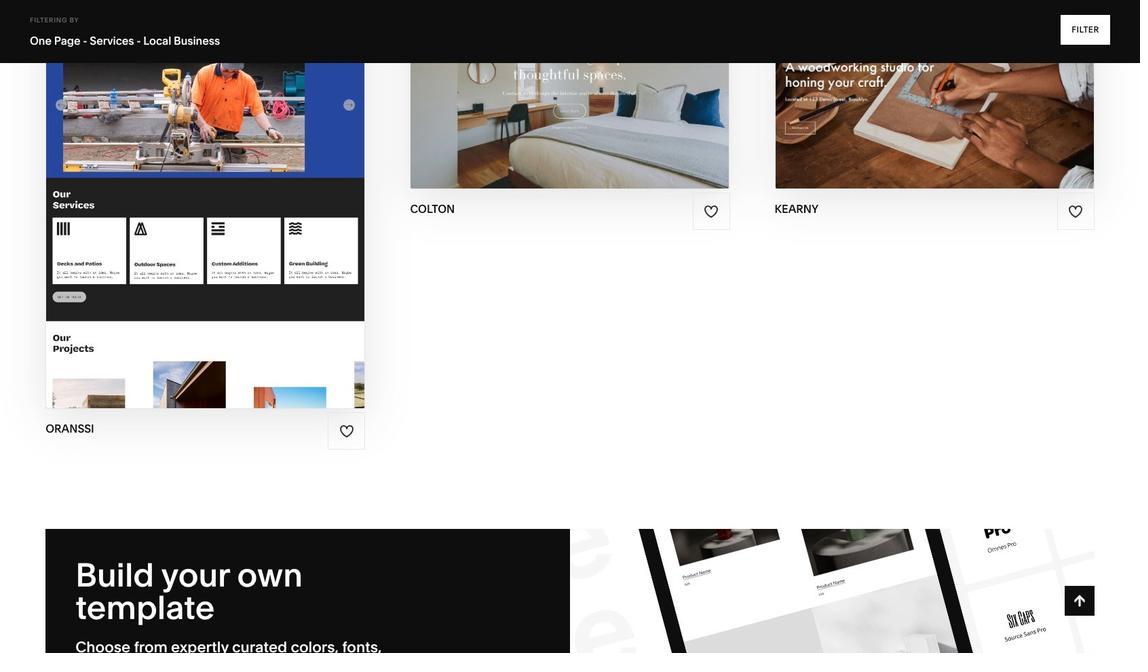 Task type: describe. For each thing, give the bounding box(es) containing it.
add colton to your favorites list image
[[704, 204, 719, 219]]

kearny image
[[776, 0, 1094, 188]]



Task type: locate. For each thing, give the bounding box(es) containing it.
oranssi image
[[46, 0, 365, 408]]

preview of building your own template image
[[570, 530, 1095, 654]]

add oranssi to your favorites list image
[[339, 424, 354, 439]]

colton image
[[411, 0, 730, 188]]

back to top image
[[1073, 594, 1088, 609]]



Task type: vqa. For each thing, say whether or not it's contained in the screenshot.
Pro
no



